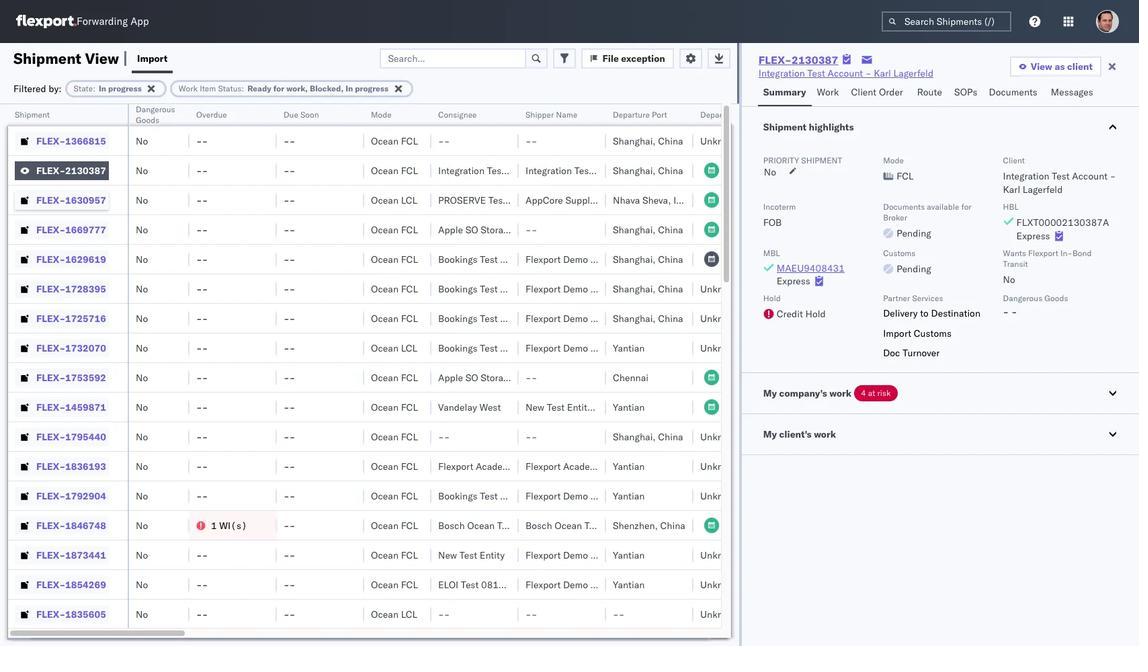 Task type: describe. For each thing, give the bounding box(es) containing it.
ocean fcl for flex-1725716
[[371, 312, 418, 324]]

bookings for flex-1792904
[[438, 490, 478, 502]]

flex-1732070 button
[[15, 339, 109, 357]]

flex-1835605 button
[[15, 605, 109, 624]]

1366815
[[65, 135, 106, 147]]

(sz)
[[605, 460, 628, 472]]

dangerous goods button
[[129, 102, 185, 126]]

client's
[[780, 428, 812, 440]]

overdue
[[196, 110, 227, 120]]

ltd.
[[630, 460, 647, 472]]

shanghai, china for flex-1669777
[[613, 224, 684, 236]]

vandelay west
[[438, 401, 501, 413]]

nhava sheva, india
[[613, 194, 695, 206]]

flex- up summary
[[759, 53, 792, 67]]

documents for documents
[[989, 86, 1038, 98]]

2 progress from the left
[[355, 83, 389, 93]]

0 horizontal spatial lagerfeld
[[894, 67, 934, 79]]

broker
[[884, 212, 908, 223]]

exception
[[622, 52, 666, 64]]

2
[[595, 401, 601, 413]]

1854269
[[65, 579, 106, 591]]

shenzhen, china
[[613, 519, 686, 532]]

Search... text field
[[380, 48, 527, 68]]

incoterm
[[764, 202, 796, 212]]

ocean for 1795440
[[371, 431, 399, 443]]

no for flex-1732070
[[136, 342, 148, 354]]

shanghai, china for flex-1629619
[[613, 253, 684, 265]]

work for my company's work
[[830, 387, 852, 399]]

account for integration test account - karl lagerfeld
[[828, 67, 864, 79]]

work for my client's work
[[814, 428, 836, 440]]

doc turnover
[[884, 347, 940, 359]]

hbl
[[1004, 202, 1019, 212]]

flex- for 'flex-1669777' button
[[36, 224, 65, 236]]

no for flex-1835605
[[136, 608, 148, 620]]

ltd
[[597, 194, 611, 206]]

shanghai, for flex-1725716
[[613, 312, 656, 324]]

sheva,
[[643, 194, 671, 206]]

3 resize handle column header from the left
[[261, 104, 277, 646]]

highlights
[[809, 121, 854, 133]]

appcore supply ltd
[[526, 194, 611, 206]]

2130387 inside flex-2130387 button
[[65, 164, 106, 177]]

risk
[[878, 388, 891, 398]]

flex- for flex-1732070 button
[[36, 342, 65, 354]]

flex- for flex-1795440 button
[[36, 431, 65, 443]]

new for new test entity
[[438, 549, 457, 561]]

import button
[[132, 43, 173, 73]]

flex-1366815
[[36, 135, 106, 147]]

flex-1669777 button
[[15, 220, 109, 239]]

1 vertical spatial customs
[[914, 327, 952, 339]]

flex-1836193
[[36, 460, 106, 472]]

fcl for flex-1728395
[[401, 283, 418, 295]]

maeu9408431 button
[[777, 262, 845, 274]]

1 horizontal spatial mode
[[884, 155, 904, 165]]

dangerous goods
[[136, 104, 175, 125]]

import for import customs
[[884, 327, 912, 339]]

flexport demo shipper co. for 1629619
[[526, 253, 640, 265]]

departure port button
[[607, 107, 680, 120]]

flex- for flex-1459871 button
[[36, 401, 65, 413]]

1873441
[[65, 549, 106, 561]]

2 : from the left
[[242, 83, 244, 93]]

work,
[[287, 83, 308, 93]]

summary button
[[758, 80, 812, 106]]

flex-1846748 button
[[15, 516, 109, 535]]

shanghai, for flex-1669777
[[613, 224, 656, 236]]

departure port
[[613, 110, 667, 120]]

blocked,
[[310, 83, 344, 93]]

flexport academy (sz) ltd.
[[526, 460, 647, 472]]

ocean fcl for flex-1792904
[[371, 490, 418, 502]]

import for import
[[137, 52, 168, 64]]

new test entity
[[438, 549, 505, 561]]

ocean for 1846748
[[371, 519, 399, 532]]

ocean fcl for flex-1629619
[[371, 253, 418, 265]]

shanghai, for flex-1629619
[[613, 253, 656, 265]]

documents for documents available for broker
[[884, 202, 925, 212]]

due
[[284, 110, 298, 120]]

fcl for flex-1846748
[[401, 519, 418, 532]]

ocean for 1629619
[[371, 253, 399, 265]]

shenzhen,
[[613, 519, 658, 532]]

flex-1795440
[[36, 431, 106, 443]]

flexport demo shipper co. for 1732070
[[526, 342, 640, 354]]

credit
[[777, 308, 803, 320]]

flex- for flex-2130387 button
[[36, 164, 65, 177]]

departure for departure date
[[701, 110, 738, 120]]

file
[[603, 52, 619, 64]]

consignee for flex-1732070
[[500, 342, 546, 354]]

flex- for flex-1835605 button
[[36, 608, 65, 620]]

flex-1854269
[[36, 579, 106, 591]]

departure for departure port
[[613, 110, 650, 120]]

mode inside button
[[371, 110, 392, 120]]

bookings for flex-1629619
[[438, 253, 478, 265]]

1 progress from the left
[[108, 83, 142, 93]]

shipper for flex-1728395
[[591, 283, 624, 295]]

flex-1725716
[[36, 312, 106, 324]]

flexport. image
[[16, 15, 77, 28]]

fcl for flex-1629619
[[401, 253, 418, 265]]

4 resize handle column header from the left
[[348, 104, 364, 646]]

fob
[[764, 217, 782, 229]]

resize handle column header for departure port
[[678, 104, 694, 646]]

shipper for flex-1732070
[[591, 342, 624, 354]]

integration test account - karl lagerfeld
[[759, 67, 934, 79]]

no for flex-1630957
[[136, 194, 148, 206]]

order
[[879, 86, 904, 98]]

bookings test consignee for flex-1629619
[[438, 253, 546, 265]]

flex-1725716 button
[[15, 309, 109, 328]]

1459871
[[65, 401, 106, 413]]

consignee inside button
[[438, 110, 477, 120]]

flex-1629619
[[36, 253, 106, 265]]

flexport inside wants flexport in-bond transit no
[[1029, 248, 1059, 258]]

flex-1728395 button
[[15, 279, 109, 298]]

consignee button
[[432, 107, 506, 120]]

filtered
[[13, 82, 46, 94]]

turnover
[[903, 347, 940, 359]]

karl inside client integration test account - karl lagerfeld incoterm fob
[[1004, 184, 1021, 196]]

resize handle column header for mode
[[416, 104, 432, 646]]

supply
[[566, 194, 595, 206]]

fcl for flex-1795440
[[401, 431, 418, 443]]

1753592
[[65, 372, 106, 384]]

ocean for 1835605
[[371, 608, 399, 620]]

unknown for 1854269
[[701, 579, 741, 591]]

shipper for flex-1854269
[[591, 579, 624, 591]]

services
[[913, 293, 944, 303]]

sops button
[[949, 80, 984, 106]]

flexport for 1854269
[[526, 579, 561, 591]]

state
[[74, 83, 93, 93]]

china for flex-1366815
[[658, 135, 684, 147]]

west
[[480, 401, 501, 413]]

flex-1753592
[[36, 372, 106, 384]]

demo for 1725716
[[563, 312, 588, 324]]

storage for chennai
[[481, 372, 513, 384]]

flex-1836193 button
[[15, 457, 109, 476]]

new test entity 2
[[526, 401, 601, 413]]

doc
[[884, 347, 901, 359]]

1 in from the left
[[99, 83, 106, 93]]

china for flex-1629619
[[658, 253, 684, 265]]

1
[[211, 519, 217, 532]]

ocean for 1669777
[[371, 224, 399, 236]]

messages button
[[1046, 80, 1101, 106]]

fcl for flex-2130387
[[401, 164, 418, 177]]

flex-1728395
[[36, 283, 106, 295]]

ocean for 1854269
[[371, 579, 399, 591]]

pending for documents available for broker
[[897, 227, 932, 239]]

flex-1873441
[[36, 549, 106, 561]]

priority shipment
[[764, 155, 843, 165]]

apple for shanghai, china
[[438, 224, 463, 236]]

mbl
[[764, 248, 781, 258]]

co. for 1792904
[[626, 490, 640, 502]]

ocean fcl for flex-2130387
[[371, 164, 418, 177]]

integration inside client integration test account - karl lagerfeld incoterm fob
[[1004, 170, 1050, 182]]

departure date
[[701, 110, 757, 120]]

consignee for flex-1629619
[[500, 253, 546, 265]]

my client's work
[[764, 428, 836, 440]]

0 vertical spatial flex-2130387
[[759, 53, 839, 67]]

shipper for flex-1725716
[[591, 312, 624, 324]]

shipment for shipment highlights
[[764, 121, 807, 133]]

priority
[[764, 155, 800, 165]]

mode button
[[364, 107, 418, 120]]

delivery
[[884, 307, 918, 319]]

ocean fcl for flex-1795440
[[371, 431, 418, 443]]

lcl for bookings
[[401, 342, 418, 354]]

flex-2130387 inside button
[[36, 164, 106, 177]]

bookings test consignee for flex-1792904
[[438, 490, 546, 502]]

bookings test consignee for flex-1732070
[[438, 342, 546, 354]]

ocean fcl for flex-1854269
[[371, 579, 418, 591]]

india
[[674, 194, 695, 206]]

shanghai, for flex-1728395
[[613, 283, 656, 295]]

shipment view
[[13, 49, 119, 68]]

1835605
[[65, 608, 106, 620]]

flex-1854269 button
[[15, 575, 109, 594]]

co. for 1629619
[[626, 253, 640, 265]]

1 bosch from the left
[[438, 519, 465, 532]]

ocean fcl for flex-1753592
[[371, 372, 418, 384]]

0 vertical spatial for
[[273, 83, 285, 93]]

1 : from the left
[[93, 83, 95, 93]]

china for flex-1669777
[[658, 224, 684, 236]]



Task type: vqa. For each thing, say whether or not it's contained in the screenshot.
List
no



Task type: locate. For each thing, give the bounding box(es) containing it.
flex- down flex-1732070 button
[[36, 372, 65, 384]]

karl up hbl
[[1004, 184, 1021, 196]]

unknown for 1873441
[[701, 549, 741, 561]]

1 bookings test consignee from the top
[[438, 253, 546, 265]]

account up flxt00002130387a
[[1073, 170, 1108, 182]]

flex-
[[759, 53, 792, 67], [36, 135, 65, 147], [36, 164, 65, 177], [36, 194, 65, 206], [36, 224, 65, 236], [36, 253, 65, 265], [36, 283, 65, 295], [36, 312, 65, 324], [36, 342, 65, 354], [36, 372, 65, 384], [36, 401, 65, 413], [36, 431, 65, 443], [36, 460, 65, 472], [36, 490, 65, 502], [36, 519, 65, 532], [36, 549, 65, 561], [36, 579, 65, 591], [36, 608, 65, 620]]

flex- up flex-1725716 button
[[36, 283, 65, 295]]

shipment inside shipment highlights 'button'
[[764, 121, 807, 133]]

pending
[[897, 227, 932, 239], [897, 263, 932, 275]]

: left ready
[[242, 83, 244, 93]]

4 flexport demo shipper co. from the top
[[526, 342, 640, 354]]

flex-2130387 up summary
[[759, 53, 839, 67]]

shipment down filtered
[[15, 110, 50, 120]]

china for flex-1728395
[[658, 283, 684, 295]]

flex- down shipment button
[[36, 135, 65, 147]]

use) down appcore supply ltd at the top of the page
[[559, 224, 583, 236]]

1 flexport demo shipper co. from the top
[[526, 253, 640, 265]]

so down proserve
[[466, 224, 478, 236]]

1 vertical spatial mode
[[884, 155, 904, 165]]

china
[[658, 135, 684, 147], [658, 164, 684, 177], [658, 224, 684, 236], [658, 253, 684, 265], [658, 283, 684, 295], [658, 312, 684, 324], [658, 431, 684, 443], [661, 519, 686, 532]]

4 demo from the top
[[563, 342, 588, 354]]

sops
[[955, 86, 978, 98]]

(do
[[516, 224, 535, 236], [516, 372, 535, 384]]

0 vertical spatial use)
[[559, 224, 583, 236]]

work
[[179, 83, 198, 93], [817, 86, 839, 98]]

bookings test consignee
[[438, 253, 546, 265], [438, 283, 546, 295], [438, 312, 546, 324], [438, 342, 546, 354], [438, 490, 546, 502]]

0 vertical spatial not
[[538, 224, 557, 236]]

so
[[466, 224, 478, 236], [466, 372, 478, 384]]

goods inside dangerous goods - -
[[1045, 293, 1069, 303]]

co.
[[626, 253, 640, 265], [626, 283, 640, 295], [626, 312, 640, 324], [626, 342, 640, 354], [626, 490, 640, 502], [626, 549, 640, 561], [626, 579, 640, 591]]

0 horizontal spatial mode
[[371, 110, 392, 120]]

storage for shanghai, china
[[481, 224, 513, 236]]

2130387 down 1366815
[[65, 164, 106, 177]]

1 vertical spatial (do
[[516, 372, 535, 384]]

not for chennai
[[538, 372, 557, 384]]

7 demo from the top
[[563, 579, 588, 591]]

unknown for 1792904
[[701, 490, 741, 502]]

1 vertical spatial entity
[[480, 549, 505, 561]]

ocean for 1725716
[[371, 312, 399, 324]]

shanghai, china for flex-1795440
[[613, 431, 684, 443]]

1 horizontal spatial client
[[1004, 155, 1025, 165]]

3 unknown from the top
[[701, 312, 741, 324]]

1 horizontal spatial flex-2130387
[[759, 53, 839, 67]]

fcl for flex-1459871
[[401, 401, 418, 413]]

flex- up 'flex-1669777' button
[[36, 194, 65, 206]]

flex-1459871 button
[[15, 398, 109, 417]]

1 co. from the top
[[626, 253, 640, 265]]

unknown
[[701, 135, 741, 147], [701, 283, 741, 295], [701, 312, 741, 324], [701, 342, 741, 354], [701, 431, 741, 443], [701, 460, 741, 472], [701, 490, 741, 502], [701, 549, 741, 561], [701, 579, 741, 591], [701, 608, 741, 620]]

ocean for 1630957
[[371, 194, 399, 206]]

customs down delivery to destination
[[914, 327, 952, 339]]

0 vertical spatial customs
[[884, 248, 916, 258]]

flex-1792904
[[36, 490, 106, 502]]

hold up credit
[[764, 293, 781, 303]]

0 vertical spatial pending
[[897, 227, 932, 239]]

dangerous inside dangerous goods - -
[[1004, 293, 1043, 303]]

shipper for flex-1792904
[[591, 490, 624, 502]]

6 shanghai, china from the top
[[613, 312, 684, 324]]

client inside client integration test account - karl lagerfeld incoterm fob
[[1004, 155, 1025, 165]]

flexport demo shipper co. for 1873441
[[526, 549, 640, 561]]

0 horizontal spatial documents
[[884, 202, 925, 212]]

flex- for flex-1854269 button
[[36, 579, 65, 591]]

0 vertical spatial integration
[[759, 67, 805, 79]]

flex- up flex-1795440 button
[[36, 401, 65, 413]]

fcl for flex-1836193
[[401, 460, 418, 472]]

0 vertical spatial shipment
[[13, 49, 81, 68]]

1 vertical spatial integration
[[1004, 170, 1050, 182]]

1 horizontal spatial bosch ocean test
[[526, 519, 603, 532]]

5 resize handle column header from the left
[[416, 104, 432, 646]]

documents right sops button
[[989, 86, 1038, 98]]

flex- down flex-1792904 button
[[36, 519, 65, 532]]

5 flexport demo shipper co. from the top
[[526, 490, 640, 502]]

6 yantian from the top
[[613, 579, 645, 591]]

1 vertical spatial so
[[466, 372, 478, 384]]

fcl for flex-1366815
[[401, 135, 418, 147]]

summary
[[764, 86, 807, 98]]

4 shanghai, from the top
[[613, 253, 656, 265]]

item
[[200, 83, 216, 93]]

flex- down flex-1459871 button
[[36, 431, 65, 443]]

lagerfeld inside client integration test account - karl lagerfeld incoterm fob
[[1023, 184, 1063, 196]]

1 vertical spatial pending
[[897, 263, 932, 275]]

1 vertical spatial apple
[[438, 372, 463, 384]]

work button
[[812, 80, 846, 106]]

fcl for flex-1854269
[[401, 579, 418, 591]]

2 flexport demo shipper co. from the top
[[526, 283, 640, 295]]

4 shanghai, china from the top
[[613, 253, 684, 265]]

12 ocean fcl from the top
[[371, 519, 418, 532]]

0 horizontal spatial dangerous
[[136, 104, 175, 114]]

1 vertical spatial my
[[764, 428, 777, 440]]

1 (do from the top
[[516, 224, 535, 236]]

flxt00002130387a
[[1017, 217, 1110, 229]]

china for flex-1725716
[[658, 312, 684, 324]]

not
[[538, 224, 557, 236], [538, 372, 557, 384]]

2 horizontal spatial account
[[1073, 170, 1108, 182]]

entity left 2
[[567, 401, 592, 413]]

karl inside integration test account - karl lagerfeld link
[[874, 67, 892, 79]]

0 vertical spatial account
[[828, 67, 864, 79]]

1 vertical spatial not
[[538, 372, 557, 384]]

no for flex-1629619
[[136, 253, 148, 265]]

7 ocean fcl from the top
[[371, 372, 418, 384]]

in right blocked,
[[346, 83, 353, 93]]

2130387 up the integration test account - karl lagerfeld
[[792, 53, 839, 67]]

5 shanghai, china from the top
[[613, 283, 684, 295]]

1 vertical spatial storage
[[481, 372, 513, 384]]

bosch ocean test up new test entity
[[438, 519, 515, 532]]

shipper for flex-1873441
[[591, 549, 624, 561]]

new right west
[[526, 401, 545, 413]]

new up eloi
[[438, 549, 457, 561]]

as
[[1055, 61, 1065, 73]]

lagerfeld up 'route'
[[894, 67, 934, 79]]

4 yantian from the top
[[613, 490, 645, 502]]

eloi test 081801
[[438, 579, 516, 591]]

1 academy from the left
[[476, 460, 515, 472]]

my inside button
[[764, 428, 777, 440]]

ocean fcl for flex-1836193
[[371, 460, 418, 472]]

entity
[[567, 401, 592, 413], [480, 549, 505, 561]]

2 vertical spatial lcl
[[401, 608, 418, 620]]

(do up new test entity 2
[[516, 372, 535, 384]]

flexport for 1732070
[[526, 342, 561, 354]]

shipper for flex-1629619
[[591, 253, 624, 265]]

2 apple so storage (do not use) from the top
[[438, 372, 583, 384]]

no for flex-1728395
[[136, 283, 148, 295]]

0 horizontal spatial hold
[[764, 293, 781, 303]]

0 horizontal spatial account
[[509, 194, 544, 206]]

2 bosch ocean test from the left
[[526, 519, 603, 532]]

flex-1459871
[[36, 401, 106, 413]]

2 apple from the top
[[438, 372, 463, 384]]

express down maeu9408431 button
[[777, 275, 811, 287]]

yantian for flex-1854269
[[613, 579, 645, 591]]

dangerous
[[136, 104, 175, 114], [1004, 293, 1043, 303]]

1 horizontal spatial hold
[[806, 308, 826, 320]]

1 horizontal spatial import
[[884, 327, 912, 339]]

1 horizontal spatial dangerous
[[1004, 293, 1043, 303]]

0 horizontal spatial progress
[[108, 83, 142, 93]]

pending up partner services
[[897, 263, 932, 275]]

(do down appcore
[[516, 224, 535, 236]]

Search Shipments (/) text field
[[882, 11, 1012, 32]]

3 co. from the top
[[626, 312, 640, 324]]

departure date button
[[694, 107, 835, 120]]

wants
[[1004, 248, 1027, 258]]

view as client button
[[1010, 56, 1102, 77]]

use) for chennai
[[559, 372, 583, 384]]

work
[[830, 387, 852, 399], [814, 428, 836, 440]]

messages
[[1052, 86, 1094, 98]]

2 demo from the top
[[563, 283, 588, 295]]

customs down broker
[[884, 248, 916, 258]]

demo for 1728395
[[563, 283, 588, 295]]

for left work,
[[273, 83, 285, 93]]

flex-1846748
[[36, 519, 106, 532]]

0 horizontal spatial for
[[273, 83, 285, 93]]

flex- for flex-1792904 button
[[36, 490, 65, 502]]

1669777
[[65, 224, 106, 236]]

entity up 081801 at the left bottom of the page
[[480, 549, 505, 561]]

1 horizontal spatial new
[[526, 401, 545, 413]]

2 lcl from the top
[[401, 342, 418, 354]]

in-
[[1061, 248, 1073, 258]]

1 horizontal spatial lagerfeld
[[1023, 184, 1063, 196]]

bosch up new test entity
[[438, 519, 465, 532]]

: right by:
[[93, 83, 95, 93]]

ocean lcl for --
[[371, 608, 418, 620]]

client
[[1068, 61, 1093, 73]]

0 horizontal spatial bosch
[[438, 519, 465, 532]]

progress
[[108, 83, 142, 93], [355, 83, 389, 93]]

flex- for flex-1629619 button
[[36, 253, 65, 265]]

7 unknown from the top
[[701, 490, 741, 502]]

1 horizontal spatial academy
[[563, 460, 603, 472]]

1 horizontal spatial integration
[[1004, 170, 1050, 182]]

import down app
[[137, 52, 168, 64]]

bookings for flex-1728395
[[438, 283, 478, 295]]

flex-1835605
[[36, 608, 106, 620]]

lagerfeld up flxt00002130387a
[[1023, 184, 1063, 196]]

9 unknown from the top
[[701, 579, 741, 591]]

import inside button
[[137, 52, 168, 64]]

- inside client integration test account - karl lagerfeld incoterm fob
[[1111, 170, 1116, 182]]

eloi
[[438, 579, 459, 591]]

0 horizontal spatial integration
[[759, 67, 805, 79]]

wants flexport in-bond transit no
[[1004, 248, 1092, 286]]

dangerous down transit
[[1004, 293, 1043, 303]]

1 horizontal spatial :
[[242, 83, 244, 93]]

2 ocean fcl from the top
[[371, 164, 418, 177]]

(do for shanghai, china
[[516, 224, 535, 236]]

1 vertical spatial lcl
[[401, 342, 418, 354]]

0 horizontal spatial view
[[85, 49, 119, 68]]

flex-1753592 button
[[15, 368, 109, 387]]

0 horizontal spatial entity
[[480, 549, 505, 561]]

8 ocean fcl from the top
[[371, 401, 418, 413]]

demo for 1873441
[[563, 549, 588, 561]]

credit hold
[[777, 308, 826, 320]]

fcl for flex-1792904
[[401, 490, 418, 502]]

work inside my client's work button
[[814, 428, 836, 440]]

academy left (us)
[[476, 460, 515, 472]]

shipment up by:
[[13, 49, 81, 68]]

8 resize handle column header from the left
[[678, 104, 694, 646]]

flex- down flex-1873441 button
[[36, 579, 65, 591]]

1 horizontal spatial express
[[1017, 230, 1051, 242]]

lcl for -
[[401, 608, 418, 620]]

flexport for 1792904
[[526, 490, 561, 502]]

for inside documents available for broker
[[962, 202, 972, 212]]

progress up dangerous goods
[[108, 83, 142, 93]]

3 demo from the top
[[563, 312, 588, 324]]

0 vertical spatial lcl
[[401, 194, 418, 206]]

2 shanghai, from the top
[[613, 164, 656, 177]]

flex-1732070
[[36, 342, 106, 354]]

2130387
[[792, 53, 839, 67], [65, 164, 106, 177]]

demo for 1629619
[[563, 253, 588, 265]]

client down the integration test account - karl lagerfeld
[[852, 86, 877, 98]]

goods down wants flexport in-bond transit no
[[1045, 293, 1069, 303]]

vandelay
[[438, 401, 477, 413]]

file exception
[[603, 52, 666, 64]]

4 ocean fcl from the top
[[371, 253, 418, 265]]

consignee for flex-1728395
[[500, 283, 546, 295]]

ocean fcl for flex-1846748
[[371, 519, 418, 532]]

goods
[[136, 115, 160, 125], [1045, 293, 1069, 303]]

flex- inside 'button'
[[36, 283, 65, 295]]

my left 'company's'
[[764, 387, 777, 399]]

departure left date
[[701, 110, 738, 120]]

departure
[[613, 110, 650, 120], [701, 110, 738, 120]]

0 vertical spatial entity
[[567, 401, 592, 413]]

8 unknown from the top
[[701, 549, 741, 561]]

resize handle column header for shipment
[[112, 104, 128, 646]]

0 horizontal spatial academy
[[476, 460, 515, 472]]

flex- for flex-1846748 button
[[36, 519, 65, 532]]

work inside button
[[817, 86, 839, 98]]

storage down "proserve test account"
[[481, 224, 513, 236]]

documents
[[989, 86, 1038, 98], [884, 202, 925, 212]]

5 bookings test consignee from the top
[[438, 490, 546, 502]]

view inside button
[[1031, 61, 1053, 73]]

apple up vandelay
[[438, 372, 463, 384]]

2 in from the left
[[346, 83, 353, 93]]

flex-2130387 button
[[15, 161, 109, 180]]

6 shanghai, from the top
[[613, 312, 656, 324]]

1 not from the top
[[538, 224, 557, 236]]

2 bookings from the top
[[438, 283, 478, 295]]

5 shanghai, from the top
[[613, 283, 656, 295]]

work for work item status : ready for work, blocked, in progress
[[179, 83, 198, 93]]

resize handle column header for consignee
[[503, 104, 519, 646]]

0 horizontal spatial import
[[137, 52, 168, 64]]

partner
[[884, 293, 911, 303]]

1 vertical spatial lagerfeld
[[1023, 184, 1063, 196]]

ocean for 1753592
[[371, 372, 399, 384]]

11 ocean fcl from the top
[[371, 490, 418, 502]]

0 horizontal spatial client
[[852, 86, 877, 98]]

so for shanghai, china
[[466, 224, 478, 236]]

express for hbl
[[1017, 230, 1051, 242]]

1 horizontal spatial progress
[[355, 83, 389, 93]]

1792904
[[65, 490, 106, 502]]

flexport for 1629619
[[526, 253, 561, 265]]

ocean for 1873441
[[371, 549, 399, 561]]

5 ocean fcl from the top
[[371, 283, 418, 295]]

0 horizontal spatial bosch ocean test
[[438, 519, 515, 532]]

0 vertical spatial express
[[1017, 230, 1051, 242]]

shipment highlights
[[764, 121, 854, 133]]

yantian for flex-1459871
[[613, 401, 645, 413]]

0 vertical spatial hold
[[764, 293, 781, 303]]

1 use) from the top
[[559, 224, 583, 236]]

in right state
[[99, 83, 106, 93]]

not for shanghai, china
[[538, 224, 557, 236]]

6 resize handle column header from the left
[[503, 104, 519, 646]]

1 vertical spatial import
[[884, 327, 912, 339]]

1 so from the top
[[466, 224, 478, 236]]

work item status : ready for work, blocked, in progress
[[179, 83, 389, 93]]

express up wants
[[1017, 230, 1051, 242]]

shipper name
[[526, 110, 578, 120]]

client integration test account - karl lagerfeld incoterm fob
[[764, 155, 1116, 229]]

1 shanghai, from the top
[[613, 135, 656, 147]]

1 horizontal spatial bosch
[[526, 519, 552, 532]]

2 vertical spatial ocean lcl
[[371, 608, 418, 620]]

1 demo from the top
[[563, 253, 588, 265]]

shipment down departure date 'button'
[[764, 121, 807, 133]]

apple so storage (do not use)
[[438, 224, 583, 236], [438, 372, 583, 384]]

5 bookings from the top
[[438, 490, 478, 502]]

2 vertical spatial account
[[509, 194, 544, 206]]

client for order
[[852, 86, 877, 98]]

0 vertical spatial documents
[[989, 86, 1038, 98]]

0 horizontal spatial :
[[93, 83, 95, 93]]

flex- up flex-1753592 button
[[36, 342, 65, 354]]

academy right inc.
[[563, 460, 603, 472]]

1 vertical spatial new
[[438, 549, 457, 561]]

6 flexport demo shipper co. from the top
[[526, 549, 640, 561]]

work left 4
[[830, 387, 852, 399]]

by:
[[49, 82, 62, 94]]

3 lcl from the top
[[401, 608, 418, 620]]

route
[[918, 86, 943, 98]]

2 so from the top
[[466, 372, 478, 384]]

documents inside button
[[989, 86, 1038, 98]]

0 vertical spatial goods
[[136, 115, 160, 125]]

appcore
[[526, 194, 563, 206]]

client inside button
[[852, 86, 877, 98]]

1 horizontal spatial 2130387
[[792, 53, 839, 67]]

forwarding
[[77, 15, 128, 28]]

2 shanghai, china from the top
[[613, 164, 684, 177]]

1 vertical spatial ocean lcl
[[371, 342, 418, 354]]

flex-2130387 down flex-1366815
[[36, 164, 106, 177]]

my left client's
[[764, 428, 777, 440]]

for right available
[[962, 202, 972, 212]]

goods inside dangerous goods
[[136, 115, 160, 125]]

work down the integration test account - karl lagerfeld
[[817, 86, 839, 98]]

dangerous goods - -
[[1004, 293, 1069, 318]]

0 horizontal spatial in
[[99, 83, 106, 93]]

1 horizontal spatial in
[[346, 83, 353, 93]]

1 vertical spatial client
[[1004, 155, 1025, 165]]

flex- up the flex-1728395 'button'
[[36, 253, 65, 265]]

2 my from the top
[[764, 428, 777, 440]]

client for integration
[[1004, 155, 1025, 165]]

use) up new test entity 2
[[559, 372, 583, 384]]

goods for dangerous goods - -
[[1045, 293, 1069, 303]]

account for proserve test account
[[509, 194, 544, 206]]

client
[[852, 86, 877, 98], [1004, 155, 1025, 165]]

1 apple from the top
[[438, 224, 463, 236]]

0 vertical spatial my
[[764, 387, 777, 399]]

ocean for 1728395
[[371, 283, 399, 295]]

departure inside 'button'
[[701, 110, 738, 120]]

1 horizontal spatial for
[[962, 202, 972, 212]]

test
[[808, 67, 826, 79], [1052, 170, 1070, 182], [489, 194, 506, 206], [480, 253, 498, 265], [480, 283, 498, 295], [480, 312, 498, 324], [480, 342, 498, 354], [547, 401, 565, 413], [480, 490, 498, 502], [497, 519, 515, 532], [585, 519, 603, 532], [460, 549, 478, 561], [461, 579, 479, 591]]

0 vertical spatial storage
[[481, 224, 513, 236]]

1 bosch ocean test from the left
[[438, 519, 515, 532]]

5 co. from the top
[[626, 490, 640, 502]]

0 vertical spatial ocean lcl
[[371, 194, 418, 206]]

dangerous down import button at the left of page
[[136, 104, 175, 114]]

progress up mode button
[[355, 83, 389, 93]]

demo for 1792904
[[563, 490, 588, 502]]

1 horizontal spatial karl
[[1004, 184, 1021, 196]]

2 not from the top
[[538, 372, 557, 384]]

flex- up flex-1792904 button
[[36, 460, 65, 472]]

3 shanghai, from the top
[[613, 224, 656, 236]]

1 vertical spatial express
[[777, 275, 811, 287]]

flex- down flex-1836193 button
[[36, 490, 65, 502]]

work right client's
[[814, 428, 836, 440]]

bookings for flex-1732070
[[438, 342, 478, 354]]

ocean lcl for proserve test account
[[371, 194, 418, 206]]

1 horizontal spatial view
[[1031, 61, 1053, 73]]

shipment
[[802, 155, 843, 165]]

ocean fcl for flex-1459871
[[371, 401, 418, 413]]

flex- for flex-1630957 button
[[36, 194, 65, 206]]

account left supply
[[509, 194, 544, 206]]

1 horizontal spatial work
[[817, 86, 839, 98]]

1 vertical spatial goods
[[1045, 293, 1069, 303]]

0 horizontal spatial express
[[777, 275, 811, 287]]

1732070
[[65, 342, 106, 354]]

2 pending from the top
[[897, 263, 932, 275]]

9 ocean fcl from the top
[[371, 431, 418, 443]]

academy for (us)
[[476, 460, 515, 472]]

import down "delivery"
[[884, 327, 912, 339]]

forwarding app
[[77, 15, 149, 28]]

yantian
[[613, 342, 645, 354], [613, 401, 645, 413], [613, 460, 645, 472], [613, 490, 645, 502], [613, 549, 645, 561], [613, 579, 645, 591]]

0 vertical spatial karl
[[874, 67, 892, 79]]

1 vertical spatial dangerous
[[1004, 293, 1043, 303]]

so up vandelay west
[[466, 372, 478, 384]]

shipment inside shipment button
[[15, 110, 50, 120]]

departure inside button
[[613, 110, 650, 120]]

departure left port
[[613, 110, 650, 120]]

1836193
[[65, 460, 106, 472]]

5 yantian from the top
[[613, 549, 645, 561]]

apple so storage (do not use) down "proserve test account"
[[438, 224, 583, 236]]

7 shanghai, from the top
[[613, 431, 656, 443]]

import
[[137, 52, 168, 64], [884, 327, 912, 339]]

due soon
[[284, 110, 319, 120]]

3 shanghai, china from the top
[[613, 224, 684, 236]]

flex- up flex-1629619 button
[[36, 224, 65, 236]]

client up hbl
[[1004, 155, 1025, 165]]

1 horizontal spatial departure
[[701, 110, 738, 120]]

lagerfeld
[[894, 67, 934, 79], [1023, 184, 1063, 196]]

6 unknown from the top
[[701, 460, 741, 472]]

0 horizontal spatial work
[[179, 83, 198, 93]]

1 departure from the left
[[613, 110, 650, 120]]

6 co. from the top
[[626, 549, 640, 561]]

ocean for 1792904
[[371, 490, 399, 502]]

2 bookings test consignee from the top
[[438, 283, 546, 295]]

6 ocean fcl from the top
[[371, 312, 418, 324]]

1 lcl from the top
[[401, 194, 418, 206]]

1 vertical spatial hold
[[806, 308, 826, 320]]

2 storage from the top
[[481, 372, 513, 384]]

0 horizontal spatial karl
[[874, 67, 892, 79]]

10 unknown from the top
[[701, 608, 741, 620]]

3 bookings from the top
[[438, 312, 478, 324]]

1 horizontal spatial documents
[[989, 86, 1038, 98]]

account up work button
[[828, 67, 864, 79]]

5 demo from the top
[[563, 490, 588, 502]]

flex- down the flex-1728395 'button'
[[36, 312, 65, 324]]

0 horizontal spatial 2130387
[[65, 164, 106, 177]]

no inside wants flexport in-bond transit no
[[1004, 274, 1016, 286]]

no for flex-1725716
[[136, 312, 148, 324]]

3 flexport demo shipper co. from the top
[[526, 312, 640, 324]]

7 co. from the top
[[626, 579, 640, 591]]

7 resize handle column header from the left
[[590, 104, 607, 646]]

0 horizontal spatial departure
[[613, 110, 650, 120]]

flex- down flex-1366815 button
[[36, 164, 65, 177]]

pending down broker
[[897, 227, 932, 239]]

flex- for flex-1366815 button
[[36, 135, 65, 147]]

china for flex-1795440
[[658, 431, 684, 443]]

flexport for 1836193
[[526, 460, 561, 472]]

account inside client integration test account - karl lagerfeld incoterm fob
[[1073, 170, 1108, 182]]

fcl for flex-1873441
[[401, 549, 418, 561]]

0 horizontal spatial new
[[438, 549, 457, 561]]

yantian for flex-1836193
[[613, 460, 645, 472]]

no for flex-1792904
[[136, 490, 148, 502]]

0 vertical spatial lagerfeld
[[894, 67, 934, 79]]

1 vertical spatial apple so storage (do not use)
[[438, 372, 583, 384]]

documents inside documents available for broker
[[884, 202, 925, 212]]

forwarding app link
[[16, 15, 149, 28]]

client order button
[[846, 80, 912, 106]]

no for flex-1669777
[[136, 224, 148, 236]]

4 bookings test consignee from the top
[[438, 342, 546, 354]]

1 shanghai, china from the top
[[613, 135, 684, 147]]

integration up hbl
[[1004, 170, 1050, 182]]

work left item
[[179, 83, 198, 93]]

my
[[764, 387, 777, 399], [764, 428, 777, 440]]

view left "as"
[[1031, 61, 1053, 73]]

10 ocean fcl from the top
[[371, 460, 418, 472]]

bosch ocean test down inc.
[[526, 519, 603, 532]]

not up new test entity 2
[[538, 372, 557, 384]]

apple so storage (do not use) up west
[[438, 372, 583, 384]]

2 co. from the top
[[626, 283, 640, 295]]

not down appcore
[[538, 224, 557, 236]]

apple down proserve
[[438, 224, 463, 236]]

1 ocean lcl from the top
[[371, 194, 418, 206]]

flex-1366815 button
[[15, 131, 109, 150]]

2 bosch from the left
[[526, 519, 552, 532]]

2 yantian from the top
[[613, 401, 645, 413]]

no
[[136, 135, 148, 147], [136, 164, 148, 177], [764, 166, 777, 178], [136, 194, 148, 206], [136, 224, 148, 236], [136, 253, 148, 265], [1004, 274, 1016, 286], [136, 283, 148, 295], [136, 312, 148, 324], [136, 342, 148, 354], [136, 372, 148, 384], [136, 401, 148, 413], [136, 431, 148, 443], [136, 460, 148, 472], [136, 490, 148, 502], [136, 519, 148, 532], [136, 549, 148, 561], [136, 579, 148, 591], [136, 608, 148, 620]]

resize handle column header for dangerous goods
[[173, 104, 190, 646]]

work for work
[[817, 86, 839, 98]]

shipper inside button
[[526, 110, 554, 120]]

yantian for flex-1732070
[[613, 342, 645, 354]]

1 vertical spatial karl
[[1004, 184, 1021, 196]]

documents up broker
[[884, 202, 925, 212]]

storage up west
[[481, 372, 513, 384]]

3 bookings test consignee from the top
[[438, 312, 546, 324]]

dangerous inside button
[[136, 104, 175, 114]]

flex- down flex-1854269 button
[[36, 608, 65, 620]]

hold right credit
[[806, 308, 826, 320]]

3 ocean fcl from the top
[[371, 224, 418, 236]]

test inside client integration test account - karl lagerfeld incoterm fob
[[1052, 170, 1070, 182]]

0 vertical spatial new
[[526, 401, 545, 413]]

flex-1629619 button
[[15, 250, 109, 269]]

no for flex-1836193
[[136, 460, 148, 472]]

4 at risk
[[861, 388, 891, 398]]

my company's work
[[764, 387, 852, 399]]

1 horizontal spatial entity
[[567, 401, 592, 413]]

resize handle column header
[[112, 104, 128, 646], [173, 104, 190, 646], [261, 104, 277, 646], [348, 104, 364, 646], [416, 104, 432, 646], [503, 104, 519, 646], [590, 104, 607, 646], [678, 104, 694, 646]]

karl up client order
[[874, 67, 892, 79]]

ocean fcl for flex-1728395
[[371, 283, 418, 295]]

4
[[861, 388, 866, 398]]

0 vertical spatial (do
[[516, 224, 535, 236]]

goods down state : in progress
[[136, 115, 160, 125]]

so for chennai
[[466, 372, 478, 384]]

academy
[[476, 460, 515, 472], [563, 460, 603, 472]]

1 vertical spatial documents
[[884, 202, 925, 212]]

1 ocean fcl from the top
[[371, 135, 418, 147]]

0 vertical spatial so
[[466, 224, 478, 236]]

1 wi(s)
[[211, 519, 247, 532]]

3 ocean lcl from the top
[[371, 608, 418, 620]]

0 vertical spatial client
[[852, 86, 877, 98]]

13 ocean fcl from the top
[[371, 549, 418, 561]]

2 (do from the top
[[516, 372, 535, 384]]

integration up summary
[[759, 67, 805, 79]]

1 vertical spatial 2130387
[[65, 164, 106, 177]]

flex- up flex-1854269 button
[[36, 549, 65, 561]]

account
[[828, 67, 864, 79], [1073, 170, 1108, 182], [509, 194, 544, 206]]

3 yantian from the top
[[613, 460, 645, 472]]

client order
[[852, 86, 904, 98]]

bosch down (us)
[[526, 519, 552, 532]]

ocean fcl for flex-1669777
[[371, 224, 418, 236]]

view up state : in progress
[[85, 49, 119, 68]]

no for flex-1846748
[[136, 519, 148, 532]]

unknown for 1728395
[[701, 283, 741, 295]]

delivery to destination
[[884, 307, 981, 319]]

1 vertical spatial account
[[1073, 170, 1108, 182]]

ocean for 1732070
[[371, 342, 399, 354]]

1 vertical spatial work
[[814, 428, 836, 440]]

hold
[[764, 293, 781, 303], [806, 308, 826, 320]]

lcl for proserve
[[401, 194, 418, 206]]

4 unknown from the top
[[701, 342, 741, 354]]

1 storage from the top
[[481, 224, 513, 236]]



